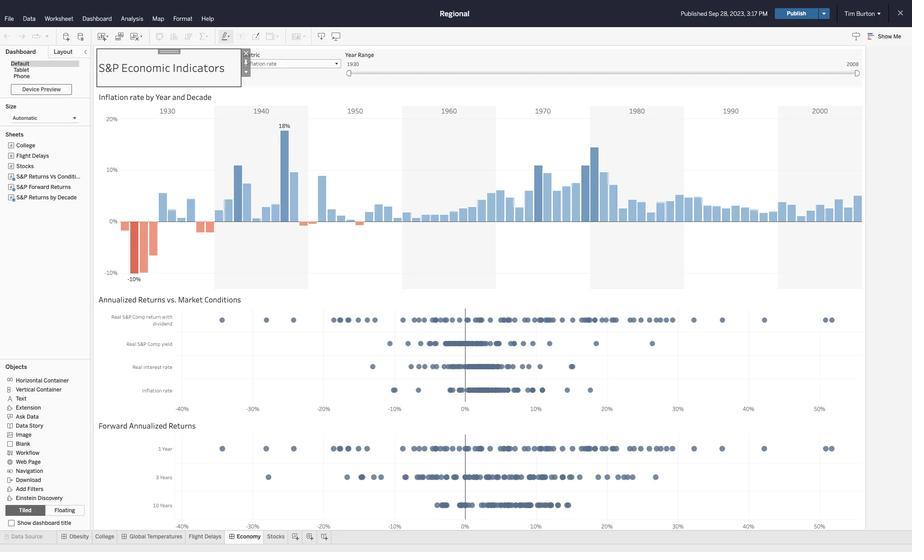 Task type: locate. For each thing, give the bounding box(es) containing it.
forward up the s&p returns by decade
[[29, 184, 49, 191]]

0 horizontal spatial forward
[[29, 184, 49, 191]]

data left source
[[11, 534, 23, 541]]

1 Year, Metric. Press Space to toggle selection. Press Escape to go back to the left margin. Use arrow keys to navigate headers text field
[[97, 435, 175, 464]]

sep
[[709, 10, 720, 17]]

1 vertical spatial year
[[156, 92, 171, 102]]

1 horizontal spatial flight delays
[[189, 534, 222, 541]]

decade right and
[[187, 92, 212, 102]]

data up the "redo" image
[[23, 15, 36, 22]]

s&p up s&p forward returns
[[16, 174, 27, 180]]

flight delays up s&p returns vs conditions
[[16, 153, 49, 159]]

list box containing college
[[5, 141, 85, 357]]

format workbook image
[[251, 32, 260, 41]]

annualized
[[99, 295, 137, 304], [129, 421, 167, 431]]

fix width image
[[241, 58, 251, 67]]

1 horizontal spatial decade
[[187, 92, 212, 102]]

container up the vertical container option
[[44, 378, 69, 384]]

annualized up 1 year, metric. press space to toggle selection. press escape to go back to the left margin. use arrow keys to navigate headers text field
[[129, 421, 167, 431]]

by for decade
[[50, 195, 56, 201]]

data story
[[16, 423, 43, 430]]

year up 1930
[[345, 51, 357, 58]]

1 vertical spatial forward
[[99, 421, 128, 431]]

0 vertical spatial year
[[345, 51, 357, 58]]

1 horizontal spatial forward
[[99, 421, 128, 431]]

image
[[16, 432, 32, 439]]

story
[[29, 423, 43, 430]]

automatic
[[13, 115, 37, 121]]

1 vertical spatial container
[[36, 387, 62, 393]]

published
[[681, 10, 708, 17]]

tim burton
[[845, 10, 876, 17]]

economy
[[237, 534, 261, 541]]

1 horizontal spatial stocks
[[267, 534, 285, 541]]

extension option
[[5, 403, 78, 412]]

by down s&p forward returns
[[50, 195, 56, 201]]

flight right temperatures at the bottom left
[[189, 534, 203, 541]]

s&p
[[99, 60, 119, 75], [16, 174, 27, 180], [16, 184, 27, 191], [16, 195, 27, 201]]

dashboard up new worksheet image
[[83, 15, 112, 22]]

container down horizontal container
[[36, 387, 62, 393]]

undo image
[[3, 32, 12, 41]]

analysis
[[121, 15, 143, 22]]

rate
[[130, 92, 144, 102]]

0 horizontal spatial dashboard
[[5, 48, 36, 55]]

global temperatures
[[130, 534, 183, 541]]

Inflation rate, Metric. Press Space to toggle selection. Press Escape to go back to the left margin. Use arrow keys to navigate headers text field
[[97, 379, 175, 402]]

0 horizontal spatial flight
[[16, 153, 31, 159]]

forward annualized returns
[[99, 421, 196, 431]]

flight down sheets
[[16, 153, 31, 159]]

blank
[[16, 441, 30, 448]]

source
[[25, 534, 43, 541]]

show
[[879, 34, 893, 40], [17, 521, 31, 527]]

marks. press enter to open the view data window.. use arrow keys to navigate data visualization elements. image
[[120, 115, 863, 289], [175, 309, 863, 403], [175, 435, 863, 521]]

0 vertical spatial college
[[16, 143, 35, 149]]

replay animation image left "new data source" icon
[[44, 33, 50, 39]]

data for data
[[23, 15, 36, 22]]

delays
[[32, 153, 49, 159], [205, 534, 222, 541]]

by
[[146, 92, 154, 102], [50, 195, 56, 201]]

1 vertical spatial flight delays
[[189, 534, 222, 541]]

publish button
[[775, 8, 819, 19]]

1 vertical spatial show
[[17, 521, 31, 527]]

metric
[[243, 51, 260, 58]]

0 vertical spatial container
[[44, 378, 69, 384]]

list box
[[5, 141, 85, 357]]

year
[[345, 51, 357, 58], [156, 92, 171, 102]]

decade down s&p forward returns
[[58, 195, 77, 201]]

worksheet
[[45, 15, 73, 22]]

horizontal
[[16, 378, 42, 384]]

data story option
[[5, 422, 78, 431]]

0 vertical spatial by
[[146, 92, 154, 102]]

1930, Decade. Press Space to toggle selection. Press Escape to go back to the left margin. Use arrow keys to navigate headers text field
[[120, 106, 215, 115]]

s&p up the s&p returns by decade
[[16, 184, 27, 191]]

show inside show me button
[[879, 34, 893, 40]]

publish
[[788, 10, 807, 17]]

download option
[[5, 476, 78, 485]]

conditions inside list box
[[57, 174, 85, 180]]

flight delays right temperatures at the bottom left
[[189, 534, 222, 541]]

title
[[61, 521, 71, 527]]

sheets
[[5, 132, 24, 138]]

einstein
[[16, 496, 36, 502]]

0 vertical spatial conditions
[[57, 174, 85, 180]]

0 horizontal spatial show
[[17, 521, 31, 527]]

returns for s&p returns by decade
[[29, 195, 49, 201]]

1 vertical spatial by
[[50, 195, 56, 201]]

0 horizontal spatial year
[[156, 92, 171, 102]]

dashboard up default
[[5, 48, 36, 55]]

1 vertical spatial stocks
[[267, 534, 285, 541]]

by right rate
[[146, 92, 154, 102]]

duplicate image
[[115, 32, 124, 41]]

discovery
[[38, 496, 63, 502]]

1 horizontal spatial conditions
[[204, 295, 241, 304]]

stocks up s&p returns vs conditions
[[16, 163, 34, 170]]

data for data story
[[16, 423, 28, 430]]

0 horizontal spatial by
[[50, 195, 56, 201]]

global
[[130, 534, 146, 541]]

dashboard
[[83, 15, 112, 22], [5, 48, 36, 55]]

show left me
[[879, 34, 893, 40]]

container inside horizontal container option
[[44, 378, 69, 384]]

data down the ask
[[16, 423, 28, 430]]

pause auto updates image
[[77, 32, 86, 41]]

1 vertical spatial delays
[[205, 534, 222, 541]]

s&p for s&p forward returns
[[16, 184, 27, 191]]

show/hide cards image
[[292, 32, 306, 41]]

image option
[[5, 431, 78, 440]]

flight
[[16, 153, 31, 159], [189, 534, 203, 541]]

0 vertical spatial decade
[[187, 92, 212, 102]]

device preview
[[22, 86, 61, 93]]

college down sheets
[[16, 143, 35, 149]]

1 horizontal spatial year
[[345, 51, 357, 58]]

0 vertical spatial show
[[879, 34, 893, 40]]

returns
[[29, 174, 49, 180], [51, 184, 71, 191], [29, 195, 49, 201], [138, 295, 165, 304], [169, 421, 196, 431]]

conditions
[[57, 174, 85, 180], [204, 295, 241, 304]]

ask
[[16, 414, 25, 421]]

container for horizontal container
[[44, 378, 69, 384]]

college right obesity
[[95, 534, 114, 541]]

1 horizontal spatial replay animation image
[[44, 33, 50, 39]]

workflow
[[16, 450, 40, 457]]

s&p inside 'application'
[[99, 60, 119, 75]]

1 vertical spatial dashboard
[[5, 48, 36, 55]]

device
[[22, 86, 39, 93]]

0 horizontal spatial conditions
[[57, 174, 85, 180]]

forward
[[29, 184, 49, 191], [99, 421, 128, 431]]

pm
[[759, 10, 768, 17]]

conditions right vs in the left top of the page
[[57, 174, 85, 180]]

container inside the vertical container option
[[36, 387, 62, 393]]

0 horizontal spatial college
[[16, 143, 35, 149]]

replay animation image right the "redo" image
[[32, 32, 41, 41]]

floating
[[55, 508, 75, 514]]

decade
[[187, 92, 212, 102], [58, 195, 77, 201]]

0 vertical spatial marks. press enter to open the view data window.. use arrow keys to navigate data visualization elements. image
[[120, 115, 863, 289]]

togglestate option group
[[5, 506, 85, 517]]

0 horizontal spatial stocks
[[16, 163, 34, 170]]

s&p for s&p returns by decade
[[16, 195, 27, 201]]

web page option
[[5, 458, 78, 467]]

s&p down s&p forward returns
[[16, 195, 27, 201]]

stocks
[[16, 163, 34, 170], [267, 534, 285, 541]]

temperatures
[[147, 534, 183, 541]]

einstein discovery
[[16, 496, 63, 502]]

new worksheet image
[[97, 32, 110, 41]]

1950, Decade. Press Space to toggle selection. Press Escape to go back to the left margin. Use arrow keys to navigate headers text field
[[308, 106, 402, 115]]

show down tiled
[[17, 521, 31, 527]]

3 Years, Metric. Press Space to toggle selection. Press Escape to go back to the left margin. Use arrow keys to navigate headers text field
[[97, 464, 175, 492]]

delays up s&p returns vs conditions
[[32, 153, 49, 159]]

by inside the s&p economic indicators 'application'
[[146, 92, 154, 102]]

28,
[[721, 10, 729, 17]]

1980, Decade. Press Space to toggle selection. Press Escape to go back to the left margin. Use arrow keys to navigate headers text field
[[590, 106, 685, 115]]

1 vertical spatial college
[[95, 534, 114, 541]]

show me button
[[864, 29, 910, 43]]

data
[[23, 15, 36, 22], [27, 414, 39, 421], [16, 423, 28, 430], [11, 534, 23, 541]]

vertical container option
[[5, 385, 78, 394]]

decade inside the s&p economic indicators 'application'
[[187, 92, 212, 102]]

replay animation image
[[32, 32, 41, 41], [44, 33, 50, 39]]

1930
[[347, 61, 359, 67]]

1 horizontal spatial by
[[146, 92, 154, 102]]

size
[[5, 104, 16, 110]]

0 horizontal spatial flight delays
[[16, 153, 49, 159]]

1970, Decade. Press Space to toggle selection. Press Escape to go back to the left margin. Use arrow keys to navigate headers text field
[[496, 106, 590, 115]]

inflation rate by year and decade
[[99, 92, 212, 102]]

container
[[44, 378, 69, 384], [36, 387, 62, 393]]

0 vertical spatial flight delays
[[16, 153, 49, 159]]

0 horizontal spatial decade
[[58, 195, 77, 201]]

1 horizontal spatial show
[[879, 34, 893, 40]]

totals image
[[199, 32, 210, 41]]

phone
[[14, 73, 30, 80]]

extension
[[16, 405, 41, 411]]

year up 1930, decade. press space to toggle selection. press escape to go back to the left margin. use arrow keys to navigate headers text field
[[156, 92, 171, 102]]

1 vertical spatial flight
[[189, 534, 203, 541]]

inflation
[[99, 92, 128, 102]]

1 vertical spatial conditions
[[204, 295, 241, 304]]

s&p up inflation at the left top
[[99, 60, 119, 75]]

new data source image
[[62, 32, 71, 41]]

0 vertical spatial dashboard
[[83, 15, 112, 22]]

delays left economy
[[205, 534, 222, 541]]

tim
[[845, 10, 856, 17]]

2000, Decade. Press Space to toggle selection. Press Escape to go back to the left margin. Use arrow keys to navigate headers text field
[[778, 106, 863, 115]]

flight delays
[[16, 153, 49, 159], [189, 534, 222, 541]]

stocks right economy
[[267, 534, 285, 541]]

fit image
[[266, 32, 280, 41]]

forward up 1 year, metric. press space to toggle selection. press escape to go back to the left margin. use arrow keys to navigate headers text field
[[99, 421, 128, 431]]

conditions right "market"
[[204, 295, 241, 304]]

annualized up the real s&p comp return with dividend, metric. press space to toggle selection. press escape to go back to the left margin. use arrow keys to navigate headers text field
[[99, 295, 137, 304]]

0 horizontal spatial replay animation image
[[32, 32, 41, 41]]

0 horizontal spatial delays
[[32, 153, 49, 159]]

1 vertical spatial decade
[[58, 195, 77, 201]]

2008
[[847, 61, 859, 67]]

0 vertical spatial flight
[[16, 153, 31, 159]]



Task type: vqa. For each thing, say whether or not it's contained in the screenshot.
"S&P RETURNS VS CONDITIONS"
yes



Task type: describe. For each thing, give the bounding box(es) containing it.
einstein discovery option
[[5, 494, 78, 503]]

ask data option
[[5, 412, 78, 422]]

s&p returns vs conditions
[[16, 174, 85, 180]]

more options image
[[241, 67, 251, 77]]

burton
[[857, 10, 876, 17]]

preview
[[41, 86, 61, 93]]

published sep 28, 2023, 3:17 pm
[[681, 10, 768, 17]]

flight delays inside list box
[[16, 153, 49, 159]]

s&p returns by decade
[[16, 195, 77, 201]]

returns for annualized returns vs. market conditions
[[138, 295, 165, 304]]

s&p economic indicators application
[[91, 45, 912, 539]]

data up data story
[[27, 414, 39, 421]]

regional
[[440, 9, 470, 18]]

objects
[[5, 364, 27, 371]]

navigation option
[[5, 467, 78, 476]]

filters
[[27, 487, 43, 493]]

1 vertical spatial annualized
[[129, 421, 167, 431]]

economic
[[121, 60, 170, 75]]

navigation
[[16, 469, 43, 475]]

sort descending image
[[184, 32, 193, 41]]

add filters
[[16, 487, 43, 493]]

show for show me
[[879, 34, 893, 40]]

container for vertical container
[[36, 387, 62, 393]]

vertical
[[16, 387, 35, 393]]

horizontal container
[[16, 378, 69, 384]]

Real S&P Comp yield, Metric. Press Space to toggle selection. Press Escape to go back to the left margin. Use arrow keys to navigate headers text field
[[97, 332, 175, 356]]

map
[[152, 15, 164, 22]]

clear sheet image
[[129, 32, 144, 41]]

by for year
[[146, 92, 154, 102]]

10 Years, Metric. Press Space to toggle selection. Press Escape to go back to the left margin. Use arrow keys to navigate headers text field
[[97, 492, 175, 520]]

2 vertical spatial marks. press enter to open the view data window.. use arrow keys to navigate data visualization elements. image
[[175, 435, 863, 521]]

tiled
[[19, 508, 32, 514]]

objects list box
[[5, 374, 85, 503]]

s&p for s&p economic indicators
[[99, 60, 119, 75]]

forward inside the s&p economic indicators 'application'
[[99, 421, 128, 431]]

tablet
[[14, 67, 29, 73]]

add filters option
[[5, 485, 78, 494]]

sort ascending image
[[170, 32, 179, 41]]

0 vertical spatial forward
[[29, 184, 49, 191]]

market
[[178, 295, 203, 304]]

returns for s&p returns vs conditions
[[29, 174, 49, 180]]

range
[[358, 51, 374, 58]]

page
[[28, 459, 41, 466]]

vertical container
[[16, 387, 62, 393]]

s&p forward returns
[[16, 184, 71, 191]]

download
[[16, 478, 41, 484]]

show me
[[879, 34, 902, 40]]

format
[[173, 15, 193, 22]]

s&p for s&p returns vs conditions
[[16, 174, 27, 180]]

text
[[16, 396, 26, 402]]

highlight image
[[221, 32, 231, 41]]

Real interest rate, Metric. Press Space to toggle selection. Press Escape to go back to the left margin. Use arrow keys to navigate headers text field
[[97, 356, 175, 379]]

blank option
[[5, 440, 78, 449]]

redo image
[[17, 32, 26, 41]]

and
[[172, 92, 185, 102]]

1 horizontal spatial dashboard
[[83, 15, 112, 22]]

file
[[5, 15, 14, 22]]

remove from dashboard image
[[241, 48, 251, 58]]

text option
[[5, 394, 78, 403]]

show dashboard title
[[17, 521, 71, 527]]

download image
[[317, 32, 326, 41]]

1960, Decade. Press Space to toggle selection. Press Escape to go back to the left margin. Use arrow keys to navigate headers text field
[[402, 106, 496, 115]]

0 vertical spatial stocks
[[16, 163, 34, 170]]

1940, Decade. Press Space to toggle selection. Press Escape to go back to the left margin. Use arrow keys to navigate headers text field
[[215, 106, 308, 115]]

year range
[[345, 51, 374, 58]]

data source
[[11, 534, 43, 541]]

web page
[[16, 459, 41, 466]]

2023,
[[731, 10, 746, 17]]

ask data
[[16, 414, 39, 421]]

annualized returns vs. market conditions
[[99, 295, 241, 304]]

0 vertical spatial annualized
[[99, 295, 137, 304]]

dashboard
[[33, 521, 60, 527]]

horizontal container option
[[5, 376, 78, 385]]

3:17
[[747, 10, 758, 17]]

show labels image
[[237, 32, 246, 41]]

1 vertical spatial marks. press enter to open the view data window.. use arrow keys to navigate data visualization elements. image
[[175, 309, 863, 403]]

layout
[[54, 48, 73, 55]]

Real S&P Comp return with dividend, Metric. Press Space to toggle selection. Press Escape to go back to the left margin. Use arrow keys to navigate headers text field
[[97, 309, 175, 332]]

help
[[202, 15, 214, 22]]

web
[[16, 459, 27, 466]]

data guide image
[[852, 32, 861, 41]]

1 horizontal spatial college
[[95, 534, 114, 541]]

device preview button
[[11, 84, 72, 95]]

obesity
[[69, 534, 89, 541]]

data for data source
[[11, 534, 23, 541]]

0 vertical spatial delays
[[32, 153, 49, 159]]

s&p economic indicators
[[99, 60, 225, 75]]

vs
[[50, 174, 56, 180]]

open and edit this workbook in tableau desktop image
[[332, 32, 341, 41]]

1 horizontal spatial flight
[[189, 534, 203, 541]]

collapse image
[[83, 49, 88, 55]]

conditions inside the s&p economic indicators 'application'
[[204, 295, 241, 304]]

swap rows and columns image
[[155, 32, 164, 41]]

workflow option
[[5, 449, 78, 458]]

default
[[11, 61, 29, 67]]

add
[[16, 487, 26, 493]]

1 horizontal spatial delays
[[205, 534, 222, 541]]

default tablet phone
[[11, 61, 30, 80]]

vs.
[[167, 295, 177, 304]]

me
[[894, 34, 902, 40]]

indicators
[[173, 60, 225, 75]]

show for show dashboard title
[[17, 521, 31, 527]]

1990, Decade. Press Space to toggle selection. Press Escape to go back to the left margin. Use arrow keys to navigate headers text field
[[685, 106, 778, 115]]



